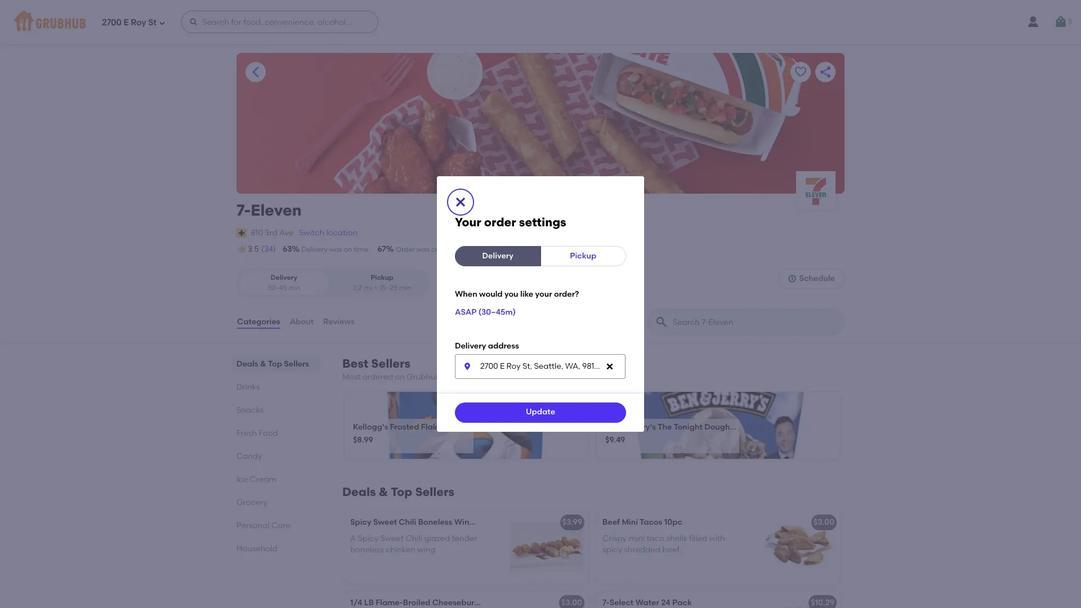 Task type: describe. For each thing, give the bounding box(es) containing it.
fresh
[[237, 429, 257, 438]]

crispy
[[603, 534, 627, 543]]

water
[[636, 598, 659, 608]]

shredded
[[624, 545, 661, 555]]

2700
[[102, 17, 122, 27]]

location
[[326, 228, 358, 237]]

pack
[[673, 598, 692, 608]]

wings
[[454, 518, 478, 527]]

cheeseburger
[[432, 598, 487, 608]]

3
[[1068, 17, 1072, 26]]

caret left icon image
[[249, 65, 262, 79]]

filled
[[689, 534, 707, 543]]

2 vertical spatial &
[[379, 485, 388, 499]]

tacos
[[640, 518, 663, 527]]

personal care
[[237, 521, 291, 531]]

delivery for delivery was on time
[[302, 246, 328, 253]]

grocery
[[237, 498, 267, 507]]

correct
[[431, 246, 455, 253]]

cream
[[250, 475, 277, 484]]

spicy sweet chili boneless wings 8 count image
[[505, 510, 589, 584]]

boneless
[[350, 545, 384, 555]]

ordered
[[363, 372, 393, 382]]

fresh food
[[237, 429, 278, 438]]

pickup 2.2 mi • 15–25 min
[[353, 274, 412, 292]]

mi
[[364, 284, 372, 292]]

ice
[[237, 475, 248, 484]]

beef.
[[662, 545, 681, 555]]

sellers inside best sellers most ordered on grubhub
[[371, 357, 411, 371]]

7-select water 24 pack image
[[757, 591, 841, 608]]

$3.00 for 1/4 lb flame-broiled cheeseburger image
[[561, 598, 582, 608]]

deals inside tab
[[237, 359, 258, 369]]

$9.49
[[605, 436, 625, 445]]

save this restaurant image
[[794, 65, 808, 79]]

was for 63
[[329, 246, 342, 253]]

household
[[237, 544, 277, 554]]

like
[[520, 290, 534, 299]]

spicy inside a spicy sweet chili glazed tender boneless chicken wing
[[358, 534, 379, 543]]

address
[[488, 341, 519, 351]]

tonight
[[674, 422, 703, 432]]

3rd
[[265, 228, 278, 237]]

(34)
[[261, 244, 276, 254]]

categories
[[237, 317, 280, 327]]

1 horizontal spatial svg image
[[189, 17, 198, 26]]

your order settings
[[455, 215, 566, 229]]

0 horizontal spatial svg image
[[159, 19, 166, 26]]

67
[[377, 244, 386, 254]]

0 vertical spatial on
[[344, 246, 352, 253]]

personal care tab
[[237, 520, 315, 532]]

$3.99
[[562, 518, 582, 527]]

order?
[[554, 290, 579, 299]]

a spicy sweet chili glazed tender boneless chicken wing
[[350, 534, 477, 555]]

1/4 lb flame-broiled cheeseburger
[[350, 598, 487, 608]]

top inside tab
[[268, 359, 282, 369]]

jerry's
[[630, 422, 656, 432]]

3 button
[[1054, 12, 1072, 32]]

subscription pass image
[[237, 229, 248, 238]]

main navigation navigation
[[0, 0, 1081, 44]]

share icon image
[[819, 65, 832, 79]]

with
[[709, 534, 725, 543]]

categories button
[[237, 302, 281, 342]]

order was correct
[[396, 246, 455, 253]]

fresh food tab
[[237, 428, 315, 439]]

order
[[484, 215, 516, 229]]

delivery address
[[455, 341, 519, 351]]

on inside best sellers most ordered on grubhub
[[395, 372, 405, 382]]

mini
[[622, 518, 638, 527]]

1 vertical spatial top
[[391, 485, 413, 499]]

& inside tab
[[260, 359, 266, 369]]

settings
[[519, 215, 566, 229]]

pickup for pickup
[[570, 251, 597, 261]]

810 3rd ave button
[[250, 227, 294, 239]]

pickup for pickup 2.2 mi • 15–25 min
[[371, 274, 394, 282]]

your
[[455, 215, 481, 229]]

0 vertical spatial chili
[[399, 518, 416, 527]]

order
[[396, 246, 415, 253]]

grubhub
[[407, 372, 441, 382]]

time
[[354, 246, 368, 253]]

24
[[661, 598, 671, 608]]

count
[[487, 518, 509, 527]]

you
[[505, 290, 518, 299]]

ben
[[605, 422, 620, 432]]

glazed
[[424, 534, 450, 543]]

asap (30–45m) button
[[455, 302, 516, 323]]

svg image inside 'schedule' button
[[788, 274, 797, 283]]

taco
[[647, 534, 665, 543]]

switch
[[299, 228, 324, 237]]

food
[[259, 429, 278, 438]]

eleven
[[251, 201, 302, 220]]



Task type: locate. For each thing, give the bounding box(es) containing it.
1/4 lb flame-broiled cheeseburger image
[[505, 591, 589, 608]]

spicy up 'boneless'
[[358, 534, 379, 543]]

0 horizontal spatial deals
[[237, 359, 258, 369]]

pickup up order?
[[570, 251, 597, 261]]

option group containing delivery 30–45 min
[[237, 269, 430, 297]]

most
[[342, 372, 361, 382]]

about
[[290, 317, 314, 327]]

min inside delivery 30–45 min
[[289, 284, 301, 292]]

top up drinks "tab"
[[268, 359, 282, 369]]

1 vertical spatial chili
[[406, 534, 423, 543]]

min inside pickup 2.2 mi • 15–25 min
[[399, 284, 412, 292]]

& up spicy sweet chili boneless wings 8 count at the left bottom
[[379, 485, 388, 499]]

deals & top sellers inside tab
[[237, 359, 309, 369]]

chili inside a spicy sweet chili glazed tender boneless chicken wing
[[406, 534, 423, 543]]

beef
[[603, 518, 620, 527]]

pickup inside pickup 2.2 mi • 15–25 min
[[371, 274, 394, 282]]

1 horizontal spatial sellers
[[371, 357, 411, 371]]

option group
[[237, 269, 430, 297]]

1 vertical spatial deals
[[342, 485, 376, 499]]

chicken
[[386, 545, 416, 555]]

reviews button
[[323, 302, 355, 342]]

delivery for delivery 30–45 min
[[271, 274, 297, 282]]

when
[[455, 290, 477, 299]]

chili up wing
[[406, 534, 423, 543]]

1 vertical spatial &
[[622, 422, 628, 432]]

deals
[[237, 359, 258, 369], [342, 485, 376, 499]]

sellers inside tab
[[284, 359, 309, 369]]

chili up a spicy sweet chili glazed tender boneless chicken wing
[[399, 518, 416, 527]]

delivery inside delivery 30–45 min
[[271, 274, 297, 282]]

0 horizontal spatial sellers
[[284, 359, 309, 369]]

1 horizontal spatial deals
[[342, 485, 376, 499]]

1 min from the left
[[289, 284, 301, 292]]

2 min from the left
[[399, 284, 412, 292]]

0 vertical spatial 7-
[[237, 201, 251, 220]]

tender
[[452, 534, 477, 543]]

best sellers most ordered on grubhub
[[342, 357, 441, 382]]

kellogg's
[[353, 422, 388, 432]]

grocery tab
[[237, 497, 315, 509]]

spicy
[[350, 518, 371, 527], [358, 534, 379, 543]]

spicy sweet chili boneless wings 8 count
[[350, 518, 509, 527]]

30–45
[[267, 284, 287, 292]]

deals up drinks
[[237, 359, 258, 369]]

0 horizontal spatial $3.00
[[561, 598, 582, 608]]

svg image inside 3 button
[[1054, 15, 1068, 29]]

63
[[283, 244, 292, 254]]

7- for select
[[603, 598, 610, 608]]

0 vertical spatial deals
[[237, 359, 258, 369]]

deals & top sellers tab
[[237, 358, 315, 370]]

drinks tab
[[237, 381, 315, 393]]

delivery down order
[[482, 251, 514, 261]]

sellers up ordered
[[371, 357, 411, 371]]

0 horizontal spatial pickup
[[371, 274, 394, 282]]

care
[[271, 521, 291, 531]]

2700 e roy st
[[102, 17, 157, 27]]

when would you like your order?
[[455, 290, 579, 299]]

pickup up •
[[371, 274, 394, 282]]

1 horizontal spatial deals & top sellers
[[342, 485, 455, 499]]

st
[[148, 17, 157, 27]]

delivery down the switch at the top left
[[302, 246, 328, 253]]

1 was from the left
[[329, 246, 342, 253]]

0 vertical spatial $3.00
[[814, 518, 835, 527]]

would
[[479, 290, 503, 299]]

810
[[251, 228, 263, 237]]

1 horizontal spatial &
[[379, 485, 388, 499]]

0 horizontal spatial was
[[329, 246, 342, 253]]

the
[[658, 422, 672, 432]]

schedule
[[799, 274, 835, 283]]

update button
[[455, 402, 626, 423]]

0 vertical spatial pickup
[[570, 251, 597, 261]]

magnifying glass icon image
[[655, 315, 669, 329]]

7-eleven logo image
[[796, 171, 836, 211]]

0 horizontal spatial min
[[289, 284, 301, 292]]

shells
[[666, 534, 687, 543]]

ice cream tab
[[237, 474, 315, 486]]

delivery for delivery address
[[455, 341, 486, 351]]

kellogg's frosted flakes 13.5oz $8.99
[[353, 422, 471, 445]]

sellers up "boneless"
[[415, 485, 455, 499]]

2 horizontal spatial sellers
[[415, 485, 455, 499]]

delivery inside button
[[482, 251, 514, 261]]

2 horizontal spatial &
[[622, 422, 628, 432]]

about button
[[289, 302, 314, 342]]

on right ordered
[[395, 372, 405, 382]]

7- left the water
[[603, 598, 610, 608]]

3.5
[[248, 244, 259, 254]]

sellers up drinks "tab"
[[284, 359, 309, 369]]

drinks
[[237, 382, 260, 392]]

1/4
[[350, 598, 362, 608]]

svg image
[[189, 17, 198, 26], [159, 19, 166, 26]]

was for 67
[[417, 246, 430, 253]]

delivery button
[[455, 246, 541, 267]]

13.5oz
[[448, 422, 471, 432]]

e
[[124, 17, 129, 27]]

0 vertical spatial spicy
[[350, 518, 371, 527]]

ice cream
[[237, 475, 277, 484]]

pickup inside button
[[570, 251, 597, 261]]

frosted
[[390, 422, 419, 432]]

1 vertical spatial spicy
[[358, 534, 379, 543]]

1 horizontal spatial pickup
[[570, 251, 597, 261]]

810 3rd ave
[[251, 228, 293, 237]]

0 horizontal spatial &
[[260, 359, 266, 369]]

boneless
[[418, 518, 453, 527]]

sellers
[[371, 357, 411, 371], [284, 359, 309, 369], [415, 485, 455, 499]]

delivery left address
[[455, 341, 486, 351]]

1 horizontal spatial $3.00
[[814, 518, 835, 527]]

save this restaurant button
[[791, 62, 811, 82]]

deals & top sellers
[[237, 359, 309, 369], [342, 485, 455, 499]]

0 horizontal spatial top
[[268, 359, 282, 369]]

delivery up 30–45
[[271, 274, 297, 282]]

sweet inside a spicy sweet chili glazed tender boneless chicken wing
[[380, 534, 404, 543]]

2 was from the left
[[417, 246, 430, 253]]

deals up a
[[342, 485, 376, 499]]

1 vertical spatial pickup
[[371, 274, 394, 282]]

10pc
[[664, 518, 683, 527]]

spicy up a
[[350, 518, 371, 527]]

switch location
[[299, 228, 358, 237]]

7- for eleven
[[237, 201, 251, 220]]

mini
[[629, 534, 645, 543]]

asap
[[455, 307, 477, 317]]

$3.00 for beef mini tacos 10pc image
[[814, 518, 835, 527]]

min right 15–25
[[399, 284, 412, 292]]

snacks tab
[[237, 404, 315, 416]]

1 horizontal spatial top
[[391, 485, 413, 499]]

svg image
[[1054, 15, 1068, 29], [454, 196, 467, 209], [788, 274, 797, 283], [463, 362, 472, 371], [605, 362, 614, 371]]

household tab
[[237, 543, 315, 555]]

star icon image
[[237, 244, 248, 255]]

top up spicy sweet chili boneless wings 8 count at the left bottom
[[391, 485, 413, 499]]

snacks
[[237, 406, 264, 415]]

min right 30–45
[[289, 284, 301, 292]]

& inside ben & jerry's the tonight dough... $9.49
[[622, 422, 628, 432]]

0 horizontal spatial 7-
[[237, 201, 251, 220]]

1 vertical spatial deals & top sellers
[[342, 485, 455, 499]]

was right order
[[417, 246, 430, 253]]

broiled
[[403, 598, 430, 608]]

& right ben
[[622, 422, 628, 432]]

personal
[[237, 521, 270, 531]]

1 horizontal spatial on
[[395, 372, 405, 382]]

deals & top sellers up drinks "tab"
[[237, 359, 309, 369]]

beef mini tacos 10pc
[[603, 518, 683, 527]]

7-eleven
[[237, 201, 302, 220]]

was down the location
[[329, 246, 342, 253]]

0 horizontal spatial deals & top sellers
[[237, 359, 309, 369]]

flakes
[[421, 422, 446, 432]]

0 vertical spatial deals & top sellers
[[237, 359, 309, 369]]

candy
[[237, 452, 262, 461]]

1 vertical spatial on
[[395, 372, 405, 382]]

best
[[342, 357, 368, 371]]

2.2
[[353, 284, 362, 292]]

a
[[350, 534, 356, 543]]

0 horizontal spatial on
[[344, 246, 352, 253]]

0 vertical spatial top
[[268, 359, 282, 369]]

on left time
[[344, 246, 352, 253]]

schedule button
[[779, 269, 845, 289]]

ave
[[279, 228, 293, 237]]

ben & jerry's the tonight dough... $9.49
[[605, 422, 737, 445]]

chili
[[399, 518, 416, 527], [406, 534, 423, 543]]

1 vertical spatial sweet
[[380, 534, 404, 543]]

1 vertical spatial $3.00
[[561, 598, 582, 608]]

1 horizontal spatial 7-
[[603, 598, 610, 608]]

deals & top sellers up spicy sweet chili boneless wings 8 count at the left bottom
[[342, 485, 455, 499]]

update
[[526, 407, 555, 417]]

8
[[480, 518, 485, 527]]

1 horizontal spatial was
[[417, 246, 430, 253]]

1 vertical spatial 7-
[[603, 598, 610, 608]]

beef mini tacos 10pc image
[[757, 510, 841, 584]]

$10.29
[[811, 598, 835, 608]]

& up drinks "tab"
[[260, 359, 266, 369]]

min
[[289, 284, 301, 292], [399, 284, 412, 292]]

roy
[[131, 17, 146, 27]]

delivery for delivery
[[482, 251, 514, 261]]

candy tab
[[237, 451, 315, 462]]

Search Address search field
[[455, 354, 626, 379]]

select
[[610, 598, 634, 608]]

flame-
[[376, 598, 403, 608]]

wing
[[417, 545, 436, 555]]

0 vertical spatial &
[[260, 359, 266, 369]]

7- up subscription pass icon
[[237, 201, 251, 220]]

1 horizontal spatial min
[[399, 284, 412, 292]]

0 vertical spatial sweet
[[373, 518, 397, 527]]

dough...
[[705, 422, 737, 432]]



Task type: vqa. For each thing, say whether or not it's contained in the screenshot.
first 100 from left
no



